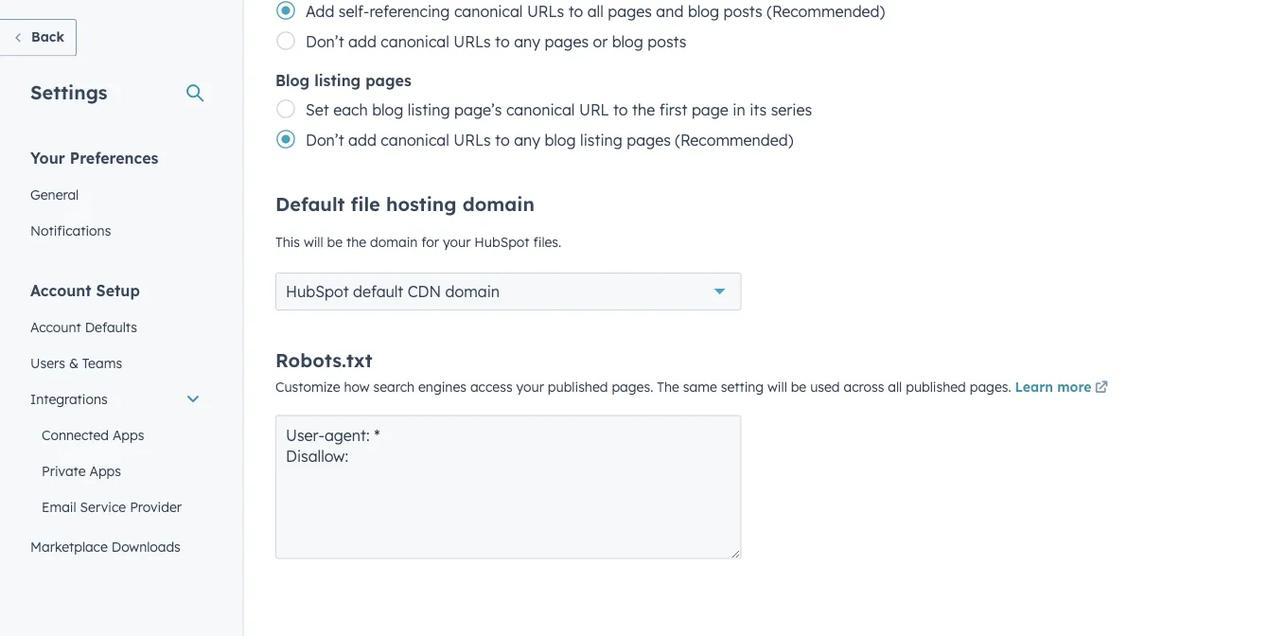 Task type: locate. For each thing, give the bounding box(es) containing it.
domain
[[463, 193, 535, 216], [370, 234, 418, 251], [446, 283, 500, 302]]

1 vertical spatial account
[[30, 319, 81, 335]]

robots.txt
[[276, 349, 373, 373]]

0 vertical spatial apps
[[113, 427, 144, 443]]

hosting
[[386, 193, 457, 216]]

1 horizontal spatial published
[[906, 379, 967, 396]]

apps up service
[[89, 463, 121, 479]]

this will be the domain for your hubspot files.
[[276, 234, 562, 251]]

don't
[[306, 33, 344, 52], [306, 131, 344, 150]]

0 horizontal spatial will
[[304, 234, 324, 251]]

0 vertical spatial don't
[[306, 33, 344, 52]]

apps
[[113, 427, 144, 443], [89, 463, 121, 479]]

for
[[422, 234, 439, 251]]

1 vertical spatial urls
[[454, 33, 491, 52]]

urls up don't add canonical urls to any pages or blog posts
[[527, 2, 564, 21]]

2 pages. from the left
[[970, 379, 1012, 396]]

will
[[304, 234, 324, 251], [768, 379, 788, 396]]

the down file
[[347, 234, 367, 251]]

add for don't add canonical urls to any blog listing pages (recommended)
[[348, 131, 377, 150]]

any
[[514, 33, 541, 52], [514, 131, 541, 150]]

posts
[[724, 2, 763, 21], [648, 33, 687, 52]]

page
[[692, 101, 729, 120]]

to up page's
[[495, 33, 510, 52]]

2 link opens in a new window image from the top
[[1095, 383, 1109, 396]]

0 vertical spatial all
[[588, 2, 604, 21]]

0 horizontal spatial published
[[548, 379, 608, 396]]

domain left for at the left top of page
[[370, 234, 418, 251]]

canonical
[[454, 2, 523, 21], [381, 33, 450, 52], [506, 101, 575, 120], [381, 131, 450, 150]]

your preferences
[[30, 148, 159, 167]]

2 horizontal spatial listing
[[580, 131, 623, 150]]

1 vertical spatial any
[[514, 131, 541, 150]]

2 any from the top
[[514, 131, 541, 150]]

account defaults
[[30, 319, 137, 335]]

don't down set
[[306, 131, 344, 150]]

1 horizontal spatial pages.
[[970, 379, 1012, 396]]

2 published from the left
[[906, 379, 967, 396]]

domain for cdn
[[446, 283, 500, 302]]

domain inside popup button
[[446, 283, 500, 302]]

blog down set each blog listing page's canonical url to the first page in its series
[[545, 131, 576, 150]]

account setup element
[[19, 280, 212, 636]]

0 horizontal spatial the
[[347, 234, 367, 251]]

1 vertical spatial posts
[[648, 33, 687, 52]]

published right "access"
[[548, 379, 608, 396]]

1 add from the top
[[348, 33, 377, 52]]

2 account from the top
[[30, 319, 81, 335]]

referencing
[[370, 2, 450, 21]]

0 vertical spatial listing
[[314, 71, 361, 90]]

1 link opens in a new window image from the top
[[1095, 378, 1109, 401]]

any left or
[[514, 33, 541, 52]]

pages. left learn
[[970, 379, 1012, 396]]

account defaults link
[[19, 309, 212, 345]]

1 vertical spatial listing
[[408, 101, 450, 120]]

0 vertical spatial add
[[348, 33, 377, 52]]

defaults
[[85, 319, 137, 335]]

0 vertical spatial account
[[30, 281, 91, 300]]

same
[[683, 379, 717, 396]]

account
[[30, 281, 91, 300], [30, 319, 81, 335]]

published
[[548, 379, 608, 396], [906, 379, 967, 396]]

be
[[327, 234, 343, 251], [791, 379, 807, 396]]

1 horizontal spatial your
[[517, 379, 544, 396]]

hubspot default cdn domain
[[286, 283, 500, 302]]

0 vertical spatial domain
[[463, 193, 535, 216]]

1 vertical spatial don't
[[306, 131, 344, 150]]

will right the this
[[304, 234, 324, 251]]

add down each
[[348, 131, 377, 150]]

1 horizontal spatial the
[[633, 101, 655, 120]]

to
[[569, 2, 583, 21], [495, 33, 510, 52], [614, 101, 628, 120], [495, 131, 510, 150]]

add down self-
[[348, 33, 377, 52]]

1 vertical spatial hubspot
[[286, 283, 349, 302]]

domain right cdn at the left top
[[446, 283, 500, 302]]

0 horizontal spatial be
[[327, 234, 343, 251]]

set
[[306, 101, 329, 120]]

add
[[348, 33, 377, 52], [348, 131, 377, 150]]

provider
[[130, 499, 182, 515]]

notifications
[[30, 222, 111, 239]]

urls down page's
[[454, 131, 491, 150]]

files.
[[534, 234, 562, 251]]

urls up page's
[[454, 33, 491, 52]]

posts right "and"
[[724, 2, 763, 21]]

each
[[333, 101, 368, 120]]

User-agent: * Disallow: text field
[[276, 416, 742, 560]]

blog
[[688, 2, 720, 21], [612, 33, 644, 52], [372, 101, 404, 120], [545, 131, 576, 150]]

1 horizontal spatial posts
[[724, 2, 763, 21]]

1 vertical spatial (recommended)
[[675, 131, 794, 150]]

0 horizontal spatial hubspot
[[286, 283, 349, 302]]

(recommended)
[[767, 2, 886, 21], [675, 131, 794, 150]]

1 account from the top
[[30, 281, 91, 300]]

1 vertical spatial apps
[[89, 463, 121, 479]]

1 vertical spatial add
[[348, 131, 377, 150]]

0 vertical spatial hubspot
[[475, 234, 530, 251]]

setting
[[721, 379, 764, 396]]

listing left page's
[[408, 101, 450, 120]]

don't down the add
[[306, 33, 344, 52]]

pages. left the
[[612, 379, 654, 396]]

hubspot left files.
[[475, 234, 530, 251]]

back
[[31, 28, 64, 45]]

0 horizontal spatial your
[[443, 234, 471, 251]]

0 horizontal spatial posts
[[648, 33, 687, 52]]

canonical up don't add canonical urls to any pages or blog posts
[[454, 2, 523, 21]]

hubspot
[[475, 234, 530, 251], [286, 283, 349, 302]]

0 vertical spatial posts
[[724, 2, 763, 21]]

hubspot down the this
[[286, 283, 349, 302]]

1 horizontal spatial listing
[[408, 101, 450, 120]]

all up or
[[588, 2, 604, 21]]

any for blog
[[514, 131, 541, 150]]

preferences
[[70, 148, 159, 167]]

pages
[[608, 2, 652, 21], [545, 33, 589, 52], [366, 71, 412, 90], [627, 131, 671, 150]]

service
[[80, 499, 126, 515]]

1 horizontal spatial all
[[888, 379, 903, 396]]

don't for don't add canonical urls to any blog listing pages (recommended)
[[306, 131, 344, 150]]

domain up files.
[[463, 193, 535, 216]]

listing up each
[[314, 71, 361, 90]]

2 vertical spatial urls
[[454, 131, 491, 150]]

2 add from the top
[[348, 131, 377, 150]]

2 vertical spatial domain
[[446, 283, 500, 302]]

all right across
[[888, 379, 903, 396]]

0 vertical spatial will
[[304, 234, 324, 251]]

the left first
[[633, 101, 655, 120]]

file
[[351, 193, 380, 216]]

0 vertical spatial the
[[633, 101, 655, 120]]

all
[[588, 2, 604, 21], [888, 379, 903, 396]]

1 vertical spatial your
[[517, 379, 544, 396]]

1 vertical spatial will
[[768, 379, 788, 396]]

add self-referencing canonical urls to all pages and blog posts (recommended)
[[306, 2, 886, 21]]

your
[[443, 234, 471, 251], [517, 379, 544, 396]]

search
[[373, 379, 415, 396]]

blog right each
[[372, 101, 404, 120]]

access
[[470, 379, 513, 396]]

to up don't add canonical urls to any pages or blog posts
[[569, 2, 583, 21]]

1 vertical spatial the
[[347, 234, 367, 251]]

posts down "and"
[[648, 33, 687, 52]]

marketplace downloads link
[[19, 529, 212, 565]]

customize
[[276, 379, 340, 396]]

urls
[[527, 2, 564, 21], [454, 33, 491, 52], [454, 131, 491, 150]]

1 vertical spatial domain
[[370, 234, 418, 251]]

more
[[1058, 379, 1092, 396]]

1 vertical spatial be
[[791, 379, 807, 396]]

1 any from the top
[[514, 33, 541, 52]]

set each blog listing page's canonical url to the first page in its series
[[306, 101, 813, 120]]

1 horizontal spatial be
[[791, 379, 807, 396]]

will right setting
[[768, 379, 788, 396]]

don't for don't add canonical urls to any pages or blog posts
[[306, 33, 344, 52]]

link opens in a new window image inside 'learn more' link
[[1095, 383, 1109, 396]]

pages.
[[612, 379, 654, 396], [970, 379, 1012, 396]]

your right for at the left top of page
[[443, 234, 471, 251]]

listing down url
[[580, 131, 623, 150]]

account inside account defaults link
[[30, 319, 81, 335]]

and
[[657, 2, 684, 21]]

0 horizontal spatial pages.
[[612, 379, 654, 396]]

your right "access"
[[517, 379, 544, 396]]

published right across
[[906, 379, 967, 396]]

be left used
[[791, 379, 807, 396]]

1 published from the left
[[548, 379, 608, 396]]

learn more
[[1016, 379, 1092, 396]]

0 vertical spatial any
[[514, 33, 541, 52]]

link opens in a new window image
[[1095, 378, 1109, 401], [1095, 383, 1109, 396]]

2 don't from the top
[[306, 131, 344, 150]]

connected apps
[[42, 427, 144, 443]]

account up users
[[30, 319, 81, 335]]

account up account defaults
[[30, 281, 91, 300]]

blog right or
[[612, 33, 644, 52]]

settings
[[30, 80, 107, 104]]

domain for hosting
[[463, 193, 535, 216]]

1 don't from the top
[[306, 33, 344, 52]]

be down default
[[327, 234, 343, 251]]

the
[[633, 101, 655, 120], [347, 234, 367, 251]]

any down set each blog listing page's canonical url to the first page in its series
[[514, 131, 541, 150]]

apps down the integrations button
[[113, 427, 144, 443]]



Task type: vqa. For each thing, say whether or not it's contained in the screenshot.
canonical
yes



Task type: describe. For each thing, give the bounding box(es) containing it.
don't add canonical urls to any pages or blog posts
[[306, 33, 687, 52]]

2 vertical spatial listing
[[580, 131, 623, 150]]

0 vertical spatial urls
[[527, 2, 564, 21]]

across
[[844, 379, 885, 396]]

add
[[306, 2, 335, 21]]

your
[[30, 148, 65, 167]]

back link
[[0, 19, 77, 56]]

account setup
[[30, 281, 140, 300]]

learn more link
[[1016, 378, 1112, 401]]

marketplace downloads
[[30, 538, 181, 555]]

0 vertical spatial your
[[443, 234, 471, 251]]

default
[[353, 283, 404, 302]]

1 horizontal spatial will
[[768, 379, 788, 396]]

in
[[733, 101, 746, 120]]

0 vertical spatial be
[[327, 234, 343, 251]]

users & teams link
[[19, 345, 212, 381]]

teams
[[82, 355, 122, 371]]

setup
[[96, 281, 140, 300]]

private
[[42, 463, 86, 479]]

to right url
[[614, 101, 628, 120]]

email service provider
[[42, 499, 182, 515]]

the
[[657, 379, 680, 396]]

general link
[[19, 177, 212, 213]]

private apps
[[42, 463, 121, 479]]

1 vertical spatial all
[[888, 379, 903, 396]]

default file hosting domain
[[276, 193, 535, 216]]

default
[[276, 193, 345, 216]]

0 horizontal spatial all
[[588, 2, 604, 21]]

email
[[42, 499, 76, 515]]

pages left or
[[545, 33, 589, 52]]

customize how search engines access your published pages. the same setting will be used across all published pages.
[[276, 379, 1016, 396]]

connected
[[42, 427, 109, 443]]

account for account setup
[[30, 281, 91, 300]]

series
[[771, 101, 813, 120]]

to down page's
[[495, 131, 510, 150]]

learn
[[1016, 379, 1054, 396]]

private apps link
[[19, 453, 212, 489]]

email service provider link
[[19, 489, 212, 525]]

or
[[593, 33, 608, 52]]

marketplace
[[30, 538, 108, 555]]

don't add canonical urls to any blog listing pages (recommended)
[[306, 131, 794, 150]]

1 pages. from the left
[[612, 379, 654, 396]]

this
[[276, 234, 300, 251]]

account for account defaults
[[30, 319, 81, 335]]

canonical up don't add canonical urls to any blog listing pages (recommended) on the top of page
[[506, 101, 575, 120]]

1 horizontal spatial hubspot
[[475, 234, 530, 251]]

0 horizontal spatial listing
[[314, 71, 361, 90]]

integrations button
[[19, 381, 212, 417]]

connected apps link
[[19, 417, 212, 453]]

your preferences element
[[19, 147, 212, 249]]

pages down first
[[627, 131, 671, 150]]

apps for private apps
[[89, 463, 121, 479]]

apps for connected apps
[[113, 427, 144, 443]]

page's
[[455, 101, 502, 120]]

blog right "and"
[[688, 2, 720, 21]]

used
[[811, 379, 840, 396]]

users & teams
[[30, 355, 122, 371]]

urls for pages
[[454, 33, 491, 52]]

canonical up hosting
[[381, 131, 450, 150]]

hubspot default cdn domain button
[[276, 273, 742, 311]]

add for don't add canonical urls to any pages or blog posts
[[348, 33, 377, 52]]

self-
[[339, 2, 370, 21]]

blog
[[276, 71, 310, 90]]

integrations
[[30, 391, 108, 407]]

urls for blog
[[454, 131, 491, 150]]

0 vertical spatial (recommended)
[[767, 2, 886, 21]]

&
[[69, 355, 79, 371]]

engines
[[418, 379, 467, 396]]

downloads
[[111, 538, 181, 555]]

first
[[660, 101, 688, 120]]

users
[[30, 355, 65, 371]]

url
[[579, 101, 609, 120]]

hubspot inside popup button
[[286, 283, 349, 302]]

cdn
[[408, 283, 441, 302]]

blog listing pages
[[276, 71, 412, 90]]

any for pages
[[514, 33, 541, 52]]

its
[[750, 101, 767, 120]]

notifications link
[[19, 213, 212, 249]]

pages left "and"
[[608, 2, 652, 21]]

pages up each
[[366, 71, 412, 90]]

how
[[344, 379, 370, 396]]

canonical down referencing
[[381, 33, 450, 52]]

general
[[30, 186, 79, 203]]



